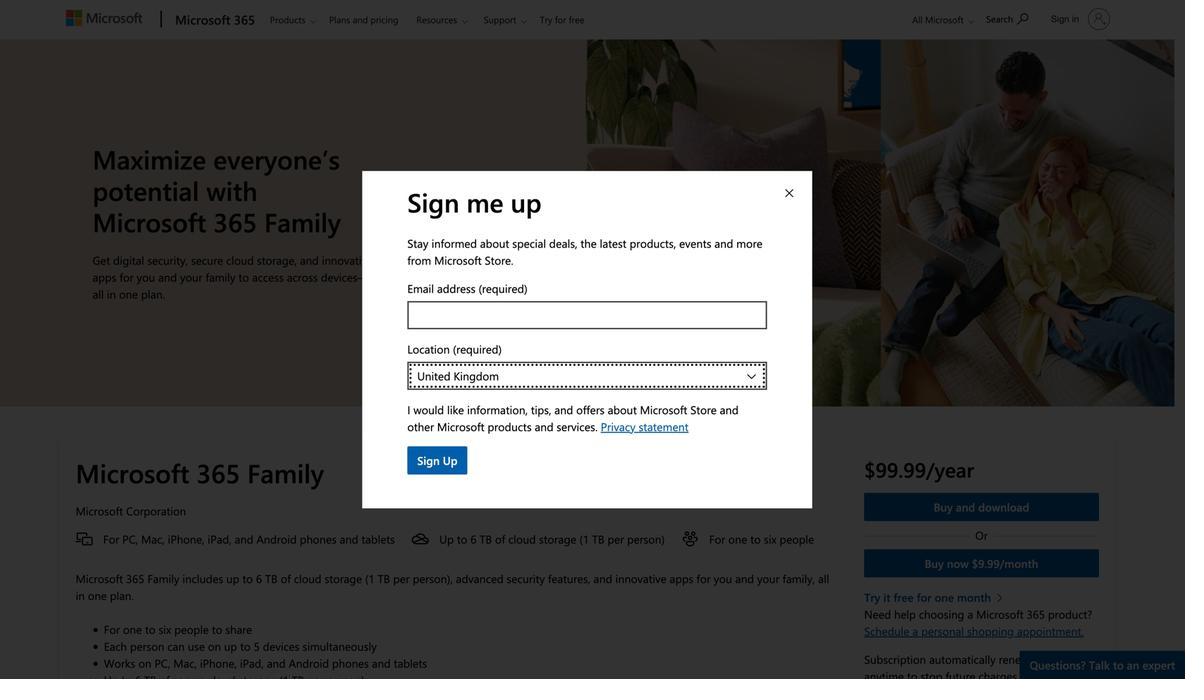 Task type: locate. For each thing, give the bounding box(es) containing it.
0 horizontal spatial about
[[480, 235, 509, 251]]

0 horizontal spatial (1
[[365, 571, 375, 586]]

simultaneously
[[303, 639, 377, 654]]

1 vertical spatial in
[[107, 286, 116, 301]]

0 horizontal spatial in
[[76, 588, 85, 603]]

microsoft inside maximize everyone's potential with microsoft 365 family
[[93, 204, 206, 239]]

(1 left person),
[[365, 571, 375, 586]]

per inside microsoft 365 family includes up to 6 tb of cloud storage (1 tb per person), advanced security features, and innovative apps for you and your family, all in one plan.
[[393, 571, 410, 586]]

0 horizontal spatial mac,
[[141, 532, 165, 547]]

people
[[780, 532, 814, 547], [174, 622, 209, 637]]

up right includes
[[226, 571, 239, 586]]

one
[[119, 286, 138, 301], [728, 532, 747, 547], [88, 588, 107, 603], [935, 590, 954, 605], [123, 622, 142, 637]]

2 vertical spatial up
[[224, 639, 237, 654]]

1 vertical spatial free
[[894, 590, 914, 605]]

on down person
[[138, 656, 151, 671]]

1 horizontal spatial (1
[[580, 532, 589, 547]]

0 vertical spatial six
[[764, 532, 777, 547]]

you inside get digital security, secure cloud storage, and innovative apps for you and your family to access across devices— all in one plan.
[[137, 269, 155, 284]]

1 horizontal spatial about
[[608, 402, 637, 417]]

1 vertical spatial mac,
[[173, 656, 197, 671]]

in
[[1072, 13, 1079, 24], [107, 286, 116, 301], [76, 588, 85, 603]]

0 horizontal spatial apps
[[93, 269, 116, 284]]

1 vertical spatial you
[[714, 571, 732, 586]]

1 vertical spatial a
[[913, 624, 918, 639]]

security,
[[147, 252, 188, 268]]

apps inside get digital security, secure cloud storage, and innovative apps for you and your family to access across devices— all in one plan.
[[93, 269, 116, 284]]

mac, down can
[[173, 656, 197, 671]]

6
[[470, 532, 477, 547], [256, 571, 262, 586]]

sign for sign in
[[1051, 13, 1070, 24]]

plan. up each
[[110, 588, 134, 603]]

subscription automatically renews. cancel anytime to stop future charges.
[[864, 652, 1072, 679]]

1 horizontal spatial mac,
[[173, 656, 197, 671]]

innovative up devices—
[[322, 252, 373, 268]]

(1 up features, at the bottom left of the page
[[580, 532, 589, 547]]

(1
[[580, 532, 589, 547], [365, 571, 375, 586]]

6 up advanced
[[470, 532, 477, 547]]

365 inside need help choosing a microsoft 365 product? schedule a personal shopping appointment.
[[1027, 607, 1045, 622]]

0 horizontal spatial all
[[93, 286, 104, 301]]

0 vertical spatial family
[[264, 204, 341, 239]]

1 vertical spatial up
[[439, 532, 454, 547]]

on right "use"
[[208, 639, 221, 654]]

0 horizontal spatial pc,
[[122, 532, 138, 547]]

mac, down the corporation
[[141, 532, 165, 547]]

apps inside microsoft 365 family includes up to 6 tb of cloud storage (1 tb per person), advanced security features, and innovative apps for you and your family, all in one plan.
[[670, 571, 694, 586]]

devices
[[263, 639, 299, 654]]

1 vertical spatial storage
[[325, 571, 362, 586]]

1 vertical spatial buy
[[925, 556, 944, 571]]

2 vertical spatial sign
[[417, 453, 440, 468]]

free for it
[[894, 590, 914, 605]]

people up family,
[[780, 532, 814, 547]]

0 vertical spatial up
[[511, 184, 542, 219]]

security
[[507, 571, 545, 586]]

family inside microsoft 365 family includes up to 6 tb of cloud storage (1 tb per person), advanced security features, and innovative apps for you and your family, all in one plan.
[[147, 571, 179, 586]]

2 vertical spatial in
[[76, 588, 85, 603]]

1 vertical spatial sign
[[407, 184, 459, 219]]

pc, down microsoft corporation
[[122, 532, 138, 547]]

plan. inside get digital security, secure cloud storage, and innovative apps for you and your family to access across devices— all in one plan.
[[141, 286, 165, 301]]

family
[[206, 269, 235, 284]]

0 vertical spatial apps
[[93, 269, 116, 284]]

plan. down security, at top
[[141, 286, 165, 301]]

2 horizontal spatial cloud
[[508, 532, 536, 547]]

for inside for one to six people to share each person can use on up to 5 devices simultaneously works on pc, mac, iphone, ipad, and android phones and tablets
[[104, 622, 120, 637]]

tb left person)
[[592, 532, 605, 547]]

microsoft 365 link
[[168, 1, 259, 39]]

0 vertical spatial innovative
[[322, 252, 373, 268]]

up
[[443, 453, 458, 468], [439, 532, 454, 547]]

anytime
[[864, 669, 904, 679]]

up right me in the top left of the page
[[511, 184, 542, 219]]

family inside maximize everyone's potential with microsoft 365 family
[[264, 204, 341, 239]]

apps
[[93, 269, 116, 284], [670, 571, 694, 586]]

1 horizontal spatial storage
[[539, 532, 576, 547]]

sign inside button
[[417, 453, 440, 468]]

get digital security, secure cloud storage, and innovative apps for you and your family to access across devices— all in one plan.
[[93, 252, 373, 301]]

all inside get digital security, secure cloud storage, and innovative apps for you and your family to access across devices— all in one plan.
[[93, 286, 104, 301]]

1 horizontal spatial try
[[864, 590, 880, 605]]

buy now $9.99/month
[[925, 556, 1039, 571]]

iphone, down the corporation
[[168, 532, 205, 547]]

about up privacy at the bottom of the page
[[608, 402, 637, 417]]

1 vertical spatial (1
[[365, 571, 375, 586]]

android
[[257, 532, 297, 547], [289, 656, 329, 671]]

storage up features, at the bottom left of the page
[[539, 532, 576, 547]]

1 horizontal spatial in
[[107, 286, 116, 301]]

1 vertical spatial tablets
[[394, 656, 427, 671]]

0 vertical spatial buy
[[934, 500, 953, 515]]

of down for pc, mac, iphone, ipad, and android phones and tablets
[[281, 571, 291, 586]]

per left person)
[[608, 532, 624, 547]]

of inside microsoft 365 family includes up to 6 tb of cloud storage (1 tb per person), advanced security features, and innovative apps for you and your family, all in one plan.
[[281, 571, 291, 586]]

one inside microsoft 365 family includes up to 6 tb of cloud storage (1 tb per person), advanced security features, and innovative apps for you and your family, all in one plan.
[[88, 588, 107, 603]]

free for for
[[569, 13, 585, 26]]

1 horizontal spatial your
[[757, 571, 780, 586]]

0 vertical spatial plan.
[[141, 286, 165, 301]]

per
[[608, 532, 624, 547], [393, 571, 410, 586]]

0 horizontal spatial storage
[[325, 571, 362, 586]]

1 vertical spatial innovative
[[615, 571, 667, 586]]

1 horizontal spatial a
[[968, 607, 973, 622]]

1 vertical spatial your
[[757, 571, 780, 586]]

pc, down can
[[155, 656, 170, 671]]

features,
[[548, 571, 591, 586]]

about up store. at the left of page
[[480, 235, 509, 251]]

other
[[407, 419, 434, 434]]

ipad, up includes
[[208, 532, 232, 547]]

1 vertical spatial all
[[818, 571, 829, 586]]

0 vertical spatial cloud
[[226, 252, 254, 268]]

pricing
[[371, 13, 398, 26]]

sign me up
[[407, 184, 542, 219]]

product?
[[1048, 607, 1092, 622]]

0 vertical spatial ipad,
[[208, 532, 232, 547]]

iphone, down "use"
[[200, 656, 237, 671]]

2 vertical spatial cloud
[[294, 571, 322, 586]]

(required) right location
[[453, 341, 502, 356]]

automatically
[[929, 652, 996, 667]]

1 horizontal spatial plan.
[[141, 286, 165, 301]]

1 vertical spatial iphone,
[[200, 656, 237, 671]]

pc,
[[122, 532, 138, 547], [155, 656, 170, 671]]

try for try it free for one month
[[864, 590, 880, 605]]

1 horizontal spatial people
[[780, 532, 814, 547]]

0 vertical spatial your
[[180, 269, 202, 284]]

buy and download
[[934, 500, 1029, 515]]

storage
[[539, 532, 576, 547], [325, 571, 362, 586]]

1 horizontal spatial pc,
[[155, 656, 170, 671]]

0 horizontal spatial on
[[138, 656, 151, 671]]

0 vertical spatial iphone,
[[168, 532, 205, 547]]

innovative down person)
[[615, 571, 667, 586]]

microsoft
[[175, 11, 230, 28], [93, 204, 206, 239], [434, 252, 482, 268], [640, 402, 687, 417], [437, 419, 485, 434], [76, 455, 189, 490], [76, 504, 123, 519], [76, 571, 123, 586], [976, 607, 1024, 622]]

all inside microsoft 365 family includes up to 6 tb of cloud storage (1 tb per person), advanced security features, and innovative apps for you and your family, all in one plan.
[[818, 571, 829, 586]]

0 horizontal spatial of
[[281, 571, 291, 586]]

buy left now
[[925, 556, 944, 571]]

up up person),
[[439, 532, 454, 547]]

share
[[225, 622, 252, 637]]

email
[[407, 281, 434, 296]]

0 vertical spatial 6
[[470, 532, 477, 547]]

1 vertical spatial six
[[159, 622, 171, 637]]

365 inside microsoft 365 family includes up to 6 tb of cloud storage (1 tb per person), advanced security features, and innovative apps for you and your family, all in one plan.
[[126, 571, 144, 586]]

0 horizontal spatial you
[[137, 269, 155, 284]]

for one to six people
[[709, 532, 814, 547]]

of up advanced
[[495, 532, 505, 547]]

innovative
[[322, 252, 373, 268], [615, 571, 667, 586]]

tb left person),
[[378, 571, 390, 586]]

0 horizontal spatial per
[[393, 571, 410, 586]]

1 horizontal spatial six
[[764, 532, 777, 547]]

a up schedule a personal shopping appointment. link
[[968, 607, 973, 622]]

for for for pc, mac, iphone, ipad, and android phones and tablets
[[103, 532, 119, 547]]

person
[[130, 639, 164, 654]]

microsoft inside need help choosing a microsoft 365 product? schedule a personal shopping appointment.
[[976, 607, 1024, 622]]

1 horizontal spatial you
[[714, 571, 732, 586]]

your
[[180, 269, 202, 284], [757, 571, 780, 586]]

0 vertical spatial sign
[[1051, 13, 1070, 24]]

can
[[167, 639, 185, 654]]

six for for one to six people
[[764, 532, 777, 547]]

1 vertical spatial try
[[864, 590, 880, 605]]

0 horizontal spatial innovative
[[322, 252, 373, 268]]

1 vertical spatial people
[[174, 622, 209, 637]]

a down help
[[913, 624, 918, 639]]

0 vertical spatial people
[[780, 532, 814, 547]]

you down the digital
[[137, 269, 155, 284]]

1 horizontal spatial per
[[608, 532, 624, 547]]

people inside for one to six people to share each person can use on up to 5 devices simultaneously works on pc, mac, iphone, ipad, and android phones and tablets
[[174, 622, 209, 637]]

choosing
[[919, 607, 964, 622]]

mac, inside for one to six people to share each person can use on up to 5 devices simultaneously works on pc, mac, iphone, ipad, and android phones and tablets
[[173, 656, 197, 671]]

0 horizontal spatial your
[[180, 269, 202, 284]]

0 horizontal spatial 6
[[256, 571, 262, 586]]

about
[[480, 235, 509, 251], [608, 402, 637, 417]]

cloud
[[226, 252, 254, 268], [508, 532, 536, 547], [294, 571, 322, 586]]

1 vertical spatial plan.
[[110, 588, 134, 603]]

person),
[[413, 571, 453, 586]]

schedule a personal shopping appointment. link
[[864, 624, 1084, 639]]

1 vertical spatial per
[[393, 571, 410, 586]]

buy down $99.99/year at the bottom right of the page
[[934, 500, 953, 515]]

sign
[[1051, 13, 1070, 24], [407, 184, 459, 219], [417, 453, 440, 468]]

information,
[[467, 402, 528, 417]]

0 vertical spatial you
[[137, 269, 155, 284]]

iphone,
[[168, 532, 205, 547], [200, 656, 237, 671]]

your down secure
[[180, 269, 202, 284]]

0 vertical spatial about
[[480, 235, 509, 251]]

one inside for one to six people to share each person can use on up to 5 devices simultaneously works on pc, mac, iphone, ipad, and android phones and tablets
[[123, 622, 142, 637]]

0 vertical spatial all
[[93, 286, 104, 301]]

buy for buy now $9.99/month
[[925, 556, 944, 571]]

(required) down store. at the left of page
[[479, 281, 528, 296]]

all down get
[[93, 286, 104, 301]]

1 vertical spatial phones
[[332, 656, 369, 671]]

1 vertical spatial family
[[247, 455, 324, 490]]

Email address (required) email field
[[407, 301, 767, 329]]

six inside for one to six people to share each person can use on up to 5 devices simultaneously works on pc, mac, iphone, ipad, and android phones and tablets
[[159, 622, 171, 637]]

0 vertical spatial up
[[443, 453, 458, 468]]

you
[[137, 269, 155, 284], [714, 571, 732, 586]]

1 horizontal spatial of
[[495, 532, 505, 547]]

and inside "stay informed about special deals, the latest products, events and more from microsoft store."
[[715, 235, 733, 251]]

1 vertical spatial ipad,
[[240, 656, 264, 671]]

plans
[[329, 13, 350, 26]]

0 vertical spatial a
[[968, 607, 973, 622]]

up inside microsoft 365 family includes up to 6 tb of cloud storage (1 tb per person), advanced security features, and innovative apps for you and your family, all in one plan.
[[226, 571, 239, 586]]

works
[[104, 656, 135, 671]]

1 vertical spatial on
[[138, 656, 151, 671]]

to inside get digital security, secure cloud storage, and innovative apps for you and your family to access across devices— all in one plan.
[[239, 269, 249, 284]]

(1 inside microsoft 365 family includes up to 6 tb of cloud storage (1 tb per person), advanced security features, and innovative apps for you and your family, all in one plan.
[[365, 571, 375, 586]]

0 horizontal spatial cloud
[[226, 252, 254, 268]]

and inside buy and download button
[[956, 500, 975, 515]]

try for free link
[[534, 1, 591, 35]]

1 vertical spatial 6
[[256, 571, 262, 586]]

per left person),
[[393, 571, 410, 586]]

0 vertical spatial android
[[257, 532, 297, 547]]

try
[[540, 13, 552, 26], [864, 590, 880, 605]]

it
[[884, 590, 891, 605]]

and
[[353, 13, 368, 26], [715, 235, 733, 251], [300, 252, 319, 268], [158, 269, 177, 284], [554, 402, 573, 417], [720, 402, 739, 417], [535, 419, 554, 434], [956, 500, 975, 515], [235, 532, 253, 547], [340, 532, 358, 547], [594, 571, 612, 586], [735, 571, 754, 586], [267, 656, 286, 671], [372, 656, 391, 671]]

0 vertical spatial storage
[[539, 532, 576, 547]]

on
[[208, 639, 221, 654], [138, 656, 151, 671]]

you down the for one to six people
[[714, 571, 732, 586]]

people up "use"
[[174, 622, 209, 637]]

tb down for pc, mac, iphone, ipad, and android phones and tablets
[[265, 571, 278, 586]]

1 vertical spatial android
[[289, 656, 329, 671]]

1 vertical spatial pc,
[[155, 656, 170, 671]]

for
[[555, 13, 566, 26], [119, 269, 134, 284], [697, 571, 711, 586], [917, 590, 932, 605]]

0 vertical spatial on
[[208, 639, 221, 654]]

need help choosing a microsoft 365 product? schedule a personal shopping appointment.
[[864, 607, 1092, 639]]

appointment.
[[1017, 624, 1084, 639]]

1 vertical spatial about
[[608, 402, 637, 417]]

2 vertical spatial family
[[147, 571, 179, 586]]

i would like information, tips, and offers about microsoft store and other microsoft products and services.
[[407, 402, 739, 434]]

$99.99/year
[[864, 456, 974, 483]]

1 vertical spatial apps
[[670, 571, 694, 586]]

ipad, down 5
[[240, 656, 264, 671]]

cloud inside microsoft 365 family includes up to 6 tb of cloud storage (1 tb per person), advanced security features, and innovative apps for you and your family, all in one plan.
[[294, 571, 322, 586]]

0 horizontal spatial free
[[569, 13, 585, 26]]

6 down for pc, mac, iphone, ipad, and android phones and tablets
[[256, 571, 262, 586]]

1 vertical spatial of
[[281, 571, 291, 586]]

up down like
[[443, 453, 458, 468]]

use
[[188, 639, 205, 654]]

privacy statement
[[601, 419, 689, 434]]

storage up simultaneously
[[325, 571, 362, 586]]

six
[[764, 532, 777, 547], [159, 622, 171, 637]]

potential
[[93, 173, 199, 208]]

plan.
[[141, 286, 165, 301], [110, 588, 134, 603]]

now
[[947, 556, 969, 571]]

0 vertical spatial free
[[569, 13, 585, 26]]

your left family,
[[757, 571, 780, 586]]

all right family,
[[818, 571, 829, 586]]

phones inside for one to six people to share each person can use on up to 5 devices simultaneously works on pc, mac, iphone, ipad, and android phones and tablets
[[332, 656, 369, 671]]

up down share
[[224, 639, 237, 654]]

cloud inside get digital security, secure cloud storage, and innovative apps for you and your family to access across devices— all in one plan.
[[226, 252, 254, 268]]

0 vertical spatial try
[[540, 13, 552, 26]]

0 horizontal spatial try
[[540, 13, 552, 26]]



Task type: vqa. For each thing, say whether or not it's contained in the screenshot.
'improve' at left bottom
no



Task type: describe. For each thing, give the bounding box(es) containing it.
products
[[488, 419, 532, 434]]

would
[[414, 402, 444, 417]]

for inside get digital security, secure cloud storage, and innovative apps for you and your family to access across devices— all in one plan.
[[119, 269, 134, 284]]

one inside get digital security, secure cloud storage, and innovative apps for you and your family to access across devices— all in one plan.
[[119, 286, 138, 301]]

renews.
[[999, 652, 1036, 667]]

1 vertical spatial cloud
[[508, 532, 536, 547]]

to inside microsoft 365 family includes up to 6 tb of cloud storage (1 tb per person), advanced security features, and innovative apps for you and your family, all in one plan.
[[242, 571, 253, 586]]

with
[[206, 173, 258, 208]]

stay informed about special deals, the latest products, events and more from microsoft store.
[[407, 235, 763, 268]]

android inside for one to six people to share each person can use on up to 5 devices simultaneously works on pc, mac, iphone, ipad, and android phones and tablets
[[289, 656, 329, 671]]

events
[[679, 235, 712, 251]]

1 vertical spatial (required)
[[453, 341, 502, 356]]

0 vertical spatial (1
[[580, 532, 589, 547]]

includes
[[182, 571, 223, 586]]

products,
[[630, 235, 676, 251]]

or
[[975, 528, 988, 543]]

buy now $9.99/month button
[[864, 550, 1099, 578]]

microsoft 365
[[175, 11, 255, 28]]

storage,
[[257, 252, 297, 268]]

stop
[[921, 669, 943, 679]]

location
[[407, 341, 450, 356]]

privacy statement link
[[601, 419, 689, 434]]

six for for one to six people to share each person can use on up to 5 devices simultaneously works on pc, mac, iphone, ipad, and android phones and tablets
[[159, 622, 171, 637]]

cancel
[[1039, 652, 1072, 667]]

1
[[1020, 668, 1024, 679]]

1 horizontal spatial 6
[[470, 532, 477, 547]]

store.
[[485, 252, 513, 268]]

1 horizontal spatial on
[[208, 639, 221, 654]]

for one to six people to share each person can use on up to 5 devices simultaneously works on pc, mac, iphone, ipad, and android phones and tablets
[[104, 622, 427, 671]]

$9.99/month
[[972, 556, 1039, 571]]

family for microsoft 365 family
[[247, 455, 324, 490]]

microsoft 365 family
[[76, 455, 324, 490]]

more
[[736, 235, 763, 251]]

try for try for free
[[540, 13, 552, 26]]

microsoft 365 family includes up to 6 tb of cloud storage (1 tb per person), advanced security features, and innovative apps for you and your family, all in one plan.
[[76, 571, 829, 603]]

location (required)
[[407, 341, 502, 356]]

your inside microsoft 365 family includes up to 6 tb of cloud storage (1 tb per person), advanced security features, and innovative apps for you and your family, all in one plan.
[[757, 571, 780, 586]]

0 vertical spatial tablets
[[362, 532, 395, 547]]

0 vertical spatial of
[[495, 532, 505, 547]]

up to 6 tb of cloud storage (1 tb per person)
[[439, 532, 665, 547]]

i
[[407, 402, 410, 417]]

each
[[104, 639, 127, 654]]

deals,
[[549, 235, 577, 251]]

one inside try it free for one month link
[[935, 590, 954, 605]]

try for free
[[540, 13, 585, 26]]

people for for one to six people to share each person can use on up to 5 devices simultaneously works on pc, mac, iphone, ipad, and android phones and tablets
[[174, 622, 209, 637]]

buy for buy and download
[[934, 500, 953, 515]]

5
[[254, 639, 260, 654]]

up inside button
[[443, 453, 458, 468]]

sign in link
[[1043, 2, 1116, 36]]

offers
[[576, 402, 605, 417]]

corporation
[[126, 504, 186, 519]]

microsoft image
[[66, 10, 142, 26]]

sign up button
[[407, 446, 467, 475]]

in inside microsoft 365 family includes up to 6 tb of cloud storage (1 tb per person), advanced security features, and innovative apps for you and your family, all in one plan.
[[76, 588, 85, 603]]

tb up advanced
[[480, 532, 492, 547]]

your inside get digital security, secure cloud storage, and innovative apps for you and your family to access across devices— all in one plan.
[[180, 269, 202, 284]]

for for for one to six people
[[709, 532, 725, 547]]

iphone, inside for one to six people to share each person can use on up to 5 devices simultaneously works on pc, mac, iphone, ipad, and android phones and tablets
[[200, 656, 237, 671]]

innovative inside microsoft 365 family includes up to 6 tb of cloud storage (1 tb per person), advanced security features, and innovative apps for you and your family, all in one plan.
[[615, 571, 667, 586]]

like
[[447, 402, 464, 417]]

sign in
[[1051, 13, 1079, 24]]

future
[[946, 669, 976, 679]]

from
[[407, 252, 431, 268]]

advanced
[[456, 571, 504, 586]]

0 vertical spatial (required)
[[479, 281, 528, 296]]

store
[[691, 402, 717, 417]]

storage inside microsoft 365 family includes up to 6 tb of cloud storage (1 tb per person), advanced security features, and innovative apps for you and your family, all in one plan.
[[325, 571, 362, 586]]

tablets inside for one to six people to share each person can use on up to 5 devices simultaneously works on pc, mac, iphone, ipad, and android phones and tablets
[[394, 656, 427, 671]]

and inside plans and pricing link
[[353, 13, 368, 26]]

ipad, inside for one to six people to share each person can use on up to 5 devices simultaneously works on pc, mac, iphone, ipad, and android phones and tablets
[[240, 656, 264, 671]]

services.
[[557, 419, 598, 434]]

try it free for one month link
[[864, 589, 1010, 606]]

for pc, mac, iphone, ipad, and android phones and tablets
[[103, 532, 395, 547]]

digital
[[113, 252, 144, 268]]

for inside microsoft 365 family includes up to 6 tb of cloud storage (1 tb per person), advanced security features, and innovative apps for you and your family, all in one plan.
[[697, 571, 711, 586]]

you inside microsoft 365 family includes up to 6 tb of cloud storage (1 tb per person), advanced security features, and innovative apps for you and your family, all in one plan.
[[714, 571, 732, 586]]

need
[[864, 607, 891, 622]]

0 horizontal spatial a
[[913, 624, 918, 639]]

help
[[894, 607, 916, 622]]

across
[[287, 269, 318, 284]]

a surface device showing defender rests on a couch while two people use a surface device together, suggesting that microsoft 365 family can be used securely by many people. image
[[0, 40, 1175, 407]]

to inside subscription automatically renews. cancel anytime to stop future charges.
[[907, 669, 918, 679]]

0 vertical spatial mac,
[[141, 532, 165, 547]]

privacy
[[601, 419, 636, 434]]

personal
[[921, 624, 964, 639]]

me
[[467, 184, 504, 219]]

about inside "stay informed about special deals, the latest products, events and more from microsoft store."
[[480, 235, 509, 251]]

access
[[252, 269, 284, 284]]

subscription
[[864, 652, 926, 667]]

statement
[[639, 419, 689, 434]]

people for for one to six people
[[780, 532, 814, 547]]

0 vertical spatial phones
[[300, 532, 337, 547]]

address
[[437, 281, 476, 296]]

0 vertical spatial per
[[608, 532, 624, 547]]

sign for sign up
[[417, 453, 440, 468]]

innovative inside get digital security, secure cloud storage, and innovative apps for you and your family to access across devices— all in one plan.
[[322, 252, 373, 268]]

plans and pricing
[[329, 13, 398, 26]]

365 for microsoft 365 family includes up to 6 tb of cloud storage (1 tb per person), advanced security features, and innovative apps for you and your family, all in one plan.
[[126, 571, 144, 586]]

special
[[512, 235, 546, 251]]

family for microsoft 365 family includes up to 6 tb of cloud storage (1 tb per person), advanced security features, and innovative apps for you and your family, all in one plan.
[[147, 571, 179, 586]]

family,
[[783, 571, 815, 586]]

stay
[[407, 235, 428, 251]]

0 horizontal spatial ipad,
[[208, 532, 232, 547]]

microsoft inside "stay informed about special deals, the latest products, events and more from microsoft store."
[[434, 252, 482, 268]]

maximize everyone's potential with microsoft 365 family
[[93, 141, 341, 239]]

6 inside microsoft 365 family includes up to 6 tb of cloud storage (1 tb per person), advanced security features, and innovative apps for you and your family, all in one plan.
[[256, 571, 262, 586]]

pc, inside for one to six people to share each person can use on up to 5 devices simultaneously works on pc, mac, iphone, ipad, and android phones and tablets
[[155, 656, 170, 671]]

tips,
[[531, 402, 551, 417]]

try it free for one month
[[864, 590, 991, 605]]

365 inside maximize everyone's potential with microsoft 365 family
[[214, 204, 257, 239]]

the
[[581, 235, 597, 251]]

informed
[[432, 235, 477, 251]]

sign for sign me up
[[407, 184, 459, 219]]

shopping
[[967, 624, 1014, 639]]

download
[[978, 500, 1029, 515]]

up inside for one to six people to share each person can use on up to 5 devices simultaneously works on pc, mac, iphone, ipad, and android phones and tablets
[[224, 639, 237, 654]]

microsoft inside microsoft 365 family includes up to 6 tb of cloud storage (1 tb per person), advanced security features, and innovative apps for you and your family, all in one plan.
[[76, 571, 123, 586]]

about inside the i would like information, tips, and offers about microsoft store and other microsoft products and services.
[[608, 402, 637, 417]]

schedule
[[864, 624, 909, 639]]

charges.
[[979, 669, 1020, 679]]

plan. inside microsoft 365 family includes up to 6 tb of cloud storage (1 tb per person), advanced security features, and innovative apps for you and your family, all in one plan.
[[110, 588, 134, 603]]

in inside get digital security, secure cloud storage, and innovative apps for you and your family to access across devices— all in one plan.
[[107, 286, 116, 301]]

devices—
[[321, 269, 369, 284]]

365 for microsoft 365
[[234, 11, 255, 28]]

person)
[[627, 532, 665, 547]]

0 vertical spatial in
[[1072, 13, 1079, 24]]

buy and download button
[[864, 493, 1099, 521]]

365 for microsoft 365 family
[[197, 455, 240, 490]]



